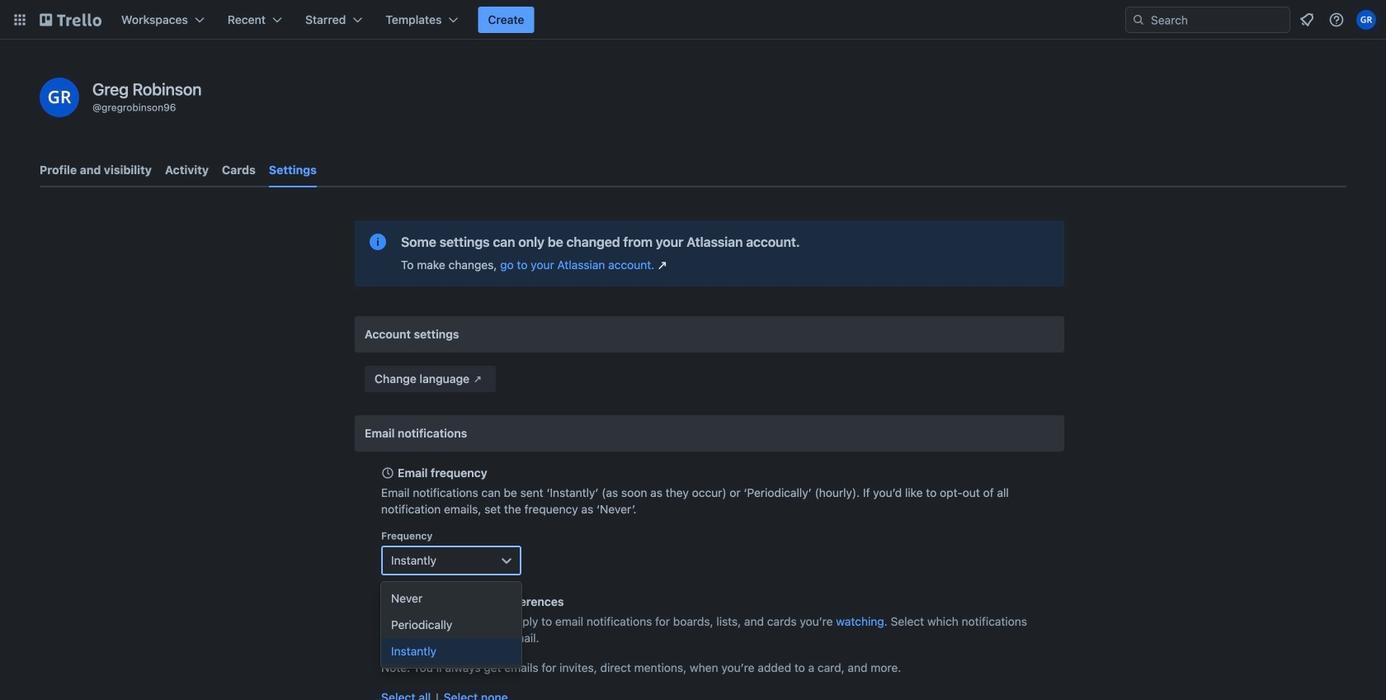 Task type: locate. For each thing, give the bounding box(es) containing it.
Search field
[[1126, 7, 1291, 33]]

back to home image
[[40, 7, 102, 33]]

search image
[[1133, 13, 1146, 26]]

greg robinson (gregrobinson96) image
[[1357, 10, 1377, 30]]

open information menu image
[[1329, 12, 1346, 28]]

greg robinson (gregrobinson96) image
[[40, 78, 79, 117]]



Task type: vqa. For each thing, say whether or not it's contained in the screenshot.
about
no



Task type: describe. For each thing, give the bounding box(es) containing it.
0 notifications image
[[1298, 10, 1318, 30]]

sm image
[[470, 371, 486, 387]]

primary element
[[0, 0, 1387, 40]]



